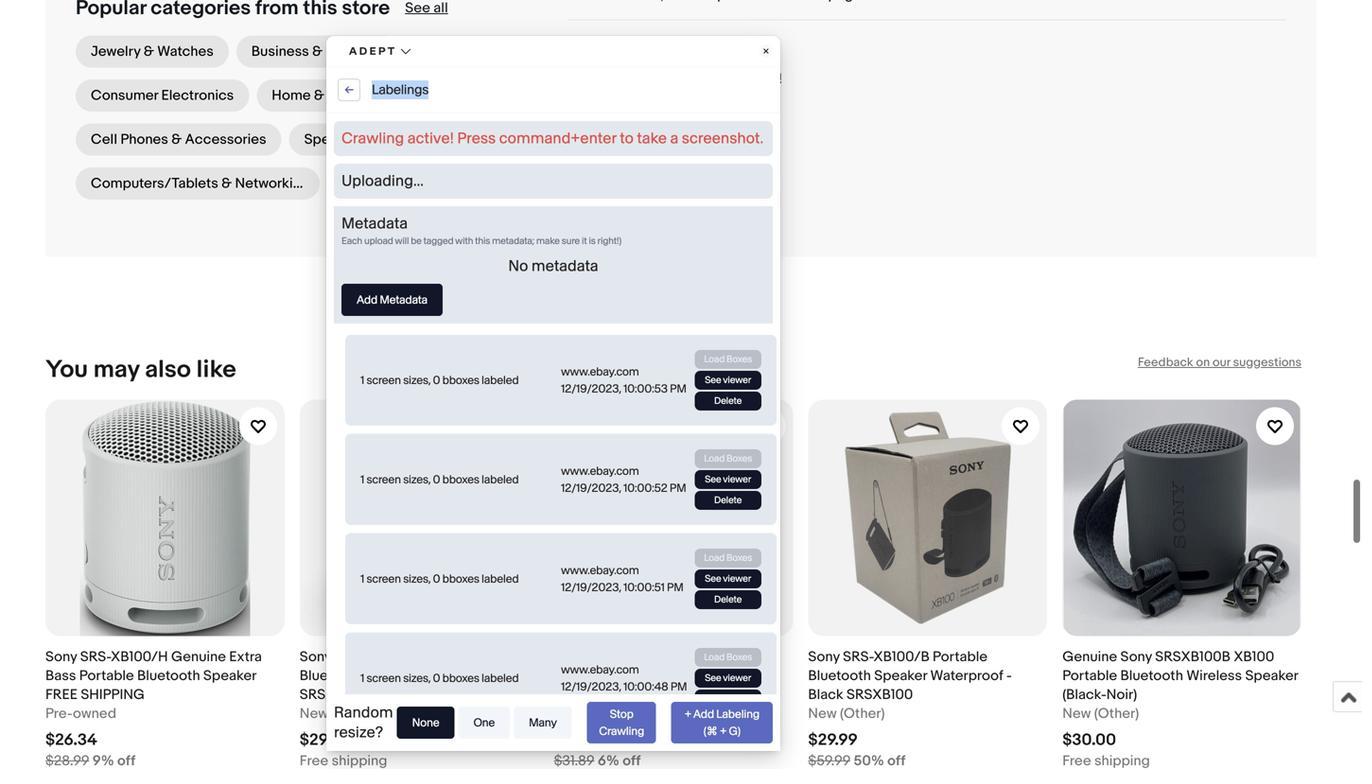 Task type: describe. For each thing, give the bounding box(es) containing it.
specialty services
[[304, 131, 424, 148]]

speaker inside sony srs-xb100/h genuine extra bass portable bluetooth speaker
[[712, 668, 766, 685]]

industrial
[[326, 43, 386, 60]]

xb100 inside genuine sony srsxb100b xb100 portable bluetooth wireless speaker (black-noir) new (other) $30.00
[[1234, 649, 1275, 666]]

portable inside sony srsxb100b xb100 portable bluetooth speaker (black) - srsxb100/b new (other) $29.18
[[457, 649, 512, 666]]

garden
[[328, 87, 376, 104]]

2 new (other) text field from the left
[[554, 705, 631, 723]]

like
[[196, 355, 236, 385]]

cell phones & accessories link
[[76, 123, 282, 156]]

$30.00 text field
[[1063, 731, 1117, 750]]

fast
[[569, 70, 596, 87]]

feedback on our suggestions link
[[1139, 355, 1302, 370]]

$29.99 text field
[[809, 731, 858, 750]]

new inside sony srsxb100b xb100 portable bluetooth speaker (black) - srsxb100/b new (other) $29.18
[[300, 706, 328, 723]]

consumer electronics
[[91, 87, 234, 104]]

bluetooth inside 'sony srs-xb100/h genuine extra bass portable bluetooth speaker free shipping pre-owned $26.34'
[[137, 668, 200, 685]]

our
[[1213, 355, 1231, 370]]

xb100/b
[[874, 649, 930, 666]]

& inside cell phones & accessories link
[[172, 131, 182, 148]]

waterproof
[[931, 668, 1004, 685]]

all
[[619, 130, 634, 147]]

speaker inside genuine sony srsxb100b xb100 portable bluetooth wireless speaker (black-noir) new (other) $30.00
[[1246, 668, 1299, 685]]

srs- for $29.99
[[843, 649, 874, 666]]

consumer
[[91, 87, 158, 104]]

sony for $26.34
[[45, 649, 77, 666]]

previous price $31.89 6% off text field
[[554, 752, 641, 769]]

genuine for sony srs-xb100/h genuine extra bass portable bluetooth speaker free shipping pre-owned $26.34
[[171, 649, 226, 666]]

on
[[1197, 355, 1211, 370]]

cell phones & accessories
[[91, 131, 266, 148]]

jewelry
[[91, 43, 141, 60]]

noir)
[[1107, 687, 1138, 704]]

owned
[[73, 706, 116, 723]]

free
[[45, 687, 78, 704]]

- for (other)
[[1007, 668, 1013, 685]]

(other) inside genuine sony srsxb100b xb100 portable bluetooth wireless speaker (black-noir) new (other) $30.00
[[1095, 706, 1140, 723]]

xb100 inside sony srsxb100b xb100 portable bluetooth speaker (black) - srsxb100/b new (other) $29.18
[[413, 649, 454, 666]]

Pre-owned text field
[[45, 705, 116, 723]]

previous price $28.99 9% off text field
[[45, 752, 136, 769]]

phones
[[121, 131, 168, 148]]

$29.99 inside sony srs-xb100/b portable bluetooth speaker waterproof - black srsxb100 new (other) $29.99
[[809, 731, 858, 750]]

srsxb100b inside sony srsxb100b xb100 portable bluetooth speaker (black) - srsxb100/b new (other) $29.18
[[335, 649, 410, 666]]

business & industrial link
[[236, 35, 401, 68]]

new (other) text field for sony srs-xb100/b portable bluetooth speaker waterproof - black srsxb100 new (other) $29.99
[[809, 705, 885, 723]]

new inside genuine sony srsxb100b xb100 portable bluetooth wireless speaker (black-noir) new (other) $30.00
[[1063, 706, 1092, 723]]

$29.18 text field
[[300, 731, 345, 750]]

genuine sony srsxb100b xb100 portable bluetooth wireless speaker (black-noir) new (other) $30.00
[[1063, 649, 1299, 750]]

sony srs-xb100/b portable bluetooth speaker waterproof - black srsxb100 new (other) $29.99
[[809, 649, 1013, 750]]

sony inside genuine sony srsxb100b xb100 portable bluetooth wireless speaker (black-noir) new (other) $30.00
[[1121, 649, 1153, 666]]

bluetooth inside genuine sony srsxb100b xb100 portable bluetooth wireless speaker (black-noir) new (other) $30.00
[[1121, 668, 1184, 685]]

speaker inside sony srsxb100b xb100 portable bluetooth speaker (black) - srsxb100/b new (other) $29.18
[[366, 668, 419, 685]]

& for home
[[314, 87, 324, 104]]

- for $29.18
[[468, 668, 474, 685]]

sony inside sony srs-xb100/h genuine extra bass portable bluetooth speaker
[[554, 649, 586, 666]]

sporting
[[343, 175, 399, 192]]

sporting goods
[[343, 175, 447, 192]]

may
[[93, 355, 140, 385]]

& for computers/tablets
[[222, 175, 232, 192]]

$29.99 inside new (other) $29.99
[[554, 731, 604, 750]]

home & garden
[[272, 87, 376, 104]]

home & garden link
[[257, 79, 391, 112]]

speaker inside 'sony srs-xb100/h genuine extra bass portable bluetooth speaker free shipping pre-owned $26.34'
[[203, 668, 256, 685]]

(other) inside new (other) $29.99
[[586, 706, 631, 723]]

bluetooth inside sony srs-xb100/h genuine extra bass portable bluetooth speaker
[[646, 668, 709, 685]]

genuine for sony srs-xb100/h genuine extra bass portable bluetooth speaker
[[680, 649, 735, 666]]

computers/tablets
[[91, 175, 218, 192]]

bass for sony srs-xb100/h genuine extra bass portable bluetooth speaker
[[554, 668, 585, 685]]

computers/tablets & networking
[[91, 175, 310, 192]]

cell
[[91, 131, 117, 148]]

(other) inside sony srsxb100b xb100 portable bluetooth speaker (black) - srsxb100/b new (other) $29.18
[[332, 706, 377, 723]]

speaker inside sony srs-xb100/b portable bluetooth speaker waterproof - black srsxb100 new (other) $29.99
[[875, 668, 928, 685]]

see
[[591, 130, 616, 147]]



Task type: vqa. For each thing, say whether or not it's contained in the screenshot.
first New from the left
yes



Task type: locate. For each thing, give the bounding box(es) containing it.
portable up new (other) $29.99
[[588, 668, 643, 685]]

None text field
[[300, 752, 388, 769], [1063, 752, 1151, 769], [300, 752, 388, 769], [1063, 752, 1151, 769]]

pre-
[[45, 706, 73, 723]]

1 horizontal spatial extra
[[738, 649, 771, 666]]

1 - from the left
[[468, 668, 474, 685]]

genuine
[[171, 649, 226, 666], [680, 649, 735, 666], [1063, 649, 1118, 666]]

2 sony from the left
[[300, 649, 331, 666]]

black
[[809, 687, 844, 704]]

(black)
[[422, 668, 465, 685]]

&
[[144, 43, 154, 60], [312, 43, 323, 60], [314, 87, 324, 104], [172, 131, 182, 148], [222, 175, 232, 192]]

2 bluetooth from the left
[[300, 668, 363, 685]]

2 horizontal spatial srs-
[[843, 649, 874, 666]]

& down accessories
[[222, 175, 232, 192]]

sony for $29.99
[[809, 649, 840, 666]]

1 horizontal spatial genuine
[[680, 649, 735, 666]]

1 horizontal spatial srsxb100b
[[1156, 649, 1231, 666]]

sony up srsxb100/b
[[300, 649, 331, 666]]

feedback
[[637, 130, 699, 147]]

previous price $59.99 50% off text field
[[809, 752, 906, 769]]

$29.99 up previous price $31.89 6% off text box in the bottom left of the page
[[554, 731, 604, 750]]

& inside computers/tablets & networking link
[[222, 175, 232, 192]]

1 genuine from the left
[[171, 649, 226, 666]]

$29.99
[[554, 731, 604, 750], [809, 731, 858, 750]]

0 horizontal spatial genuine
[[171, 649, 226, 666]]

1 horizontal spatial bass
[[554, 668, 585, 685]]

sony inside 'sony srs-xb100/h genuine extra bass portable bluetooth speaker free shipping pre-owned $26.34'
[[45, 649, 77, 666]]

srs-
[[80, 649, 111, 666], [589, 649, 620, 666], [843, 649, 874, 666]]

3 srs- from the left
[[843, 649, 874, 666]]

fast shipping, good price,thanks!
[[569, 70, 783, 87]]

xb100/h
[[111, 649, 168, 666], [620, 649, 677, 666]]

4 (other) from the left
[[1095, 706, 1140, 723]]

2 extra from the left
[[738, 649, 771, 666]]

jewelry & watches
[[91, 43, 214, 60]]

xb100
[[413, 649, 454, 666], [1234, 649, 1275, 666]]

sony up black
[[809, 649, 840, 666]]

(other)
[[332, 706, 377, 723], [586, 706, 631, 723], [840, 706, 885, 723], [1095, 706, 1140, 723]]

& right jewelry
[[144, 43, 154, 60]]

3 genuine from the left
[[1063, 649, 1118, 666]]

3 sony from the left
[[554, 649, 586, 666]]

specialty
[[304, 131, 365, 148]]

2 bass from the left
[[554, 668, 585, 685]]

1 xb100 from the left
[[413, 649, 454, 666]]

& right home
[[314, 87, 324, 104]]

srs- inside sony srs-xb100/h genuine extra bass portable bluetooth speaker
[[589, 649, 620, 666]]

xb100/h for sony srs-xb100/h genuine extra bass portable bluetooth speaker
[[620, 649, 677, 666]]

3 new (other) text field from the left
[[809, 705, 885, 723]]

(other) inside sony srs-xb100/b portable bluetooth speaker waterproof - black srsxb100 new (other) $29.99
[[840, 706, 885, 723]]

bluetooth inside sony srs-xb100/b portable bluetooth speaker waterproof - black srsxb100 new (other) $29.99
[[809, 668, 872, 685]]

see all feedback
[[591, 130, 699, 147]]

& inside jewelry & watches link
[[144, 43, 154, 60]]

1 horizontal spatial -
[[1007, 668, 1013, 685]]

xb100/h inside sony srs-xb100/h genuine extra bass portable bluetooth speaker
[[620, 649, 677, 666]]

portable up shipping at the left bottom
[[79, 668, 134, 685]]

- right waterproof
[[1007, 668, 1013, 685]]

feedback on our suggestions
[[1139, 355, 1302, 370]]

srs- inside sony srs-xb100/b portable bluetooth speaker waterproof - black srsxb100 new (other) $29.99
[[843, 649, 874, 666]]

new down black
[[809, 706, 837, 723]]

new (other) text field down the (black-
[[1063, 705, 1140, 723]]

new up $29.18 text field
[[300, 706, 328, 723]]

feedback
[[1139, 355, 1194, 370]]

new (other) text field down black
[[809, 705, 885, 723]]

business & industrial
[[252, 43, 386, 60]]

(other) down srsxb100/b
[[332, 706, 377, 723]]

portable up the (black-
[[1063, 668, 1118, 685]]

specialty services link
[[289, 123, 440, 156]]

you may also like
[[45, 355, 236, 385]]

(other) down srsxb100
[[840, 706, 885, 723]]

srsxb100b
[[335, 649, 410, 666], [1156, 649, 1231, 666]]

1 horizontal spatial xb100
[[1234, 649, 1275, 666]]

new (other) text field for sony srsxb100b xb100 portable bluetooth speaker (black) - srsxb100/b new (other) $29.18
[[300, 705, 377, 723]]

bass for sony srs-xb100/h genuine extra bass portable bluetooth speaker free shipping pre-owned $26.34
[[45, 668, 76, 685]]

3 (other) from the left
[[840, 706, 885, 723]]

sony up noir)
[[1121, 649, 1153, 666]]

0 horizontal spatial srsxb100b
[[335, 649, 410, 666]]

5 bluetooth from the left
[[1121, 668, 1184, 685]]

srsxb100b inside genuine sony srsxb100b xb100 portable bluetooth wireless speaker (black-noir) new (other) $30.00
[[1156, 649, 1231, 666]]

$29.18
[[300, 731, 345, 750]]

accessories
[[185, 131, 266, 148]]

new (other) text field down srsxb100/b
[[300, 705, 377, 723]]

sony srsxb100b xb100 portable bluetooth speaker (black) - srsxb100/b new (other) $29.18
[[300, 649, 512, 750]]

bass inside sony srs-xb100/h genuine extra bass portable bluetooth speaker
[[554, 668, 585, 685]]

you
[[45, 355, 88, 385]]

& right business
[[312, 43, 323, 60]]

srs- up shipping at the left bottom
[[80, 649, 111, 666]]

2 genuine from the left
[[680, 649, 735, 666]]

portable inside sony srs-xb100/b portable bluetooth speaker waterproof - black srsxb100 new (other) $29.99
[[933, 649, 988, 666]]

2 (other) from the left
[[586, 706, 631, 723]]

portable up waterproof
[[933, 649, 988, 666]]

1 extra from the left
[[229, 649, 262, 666]]

srs- inside 'sony srs-xb100/h genuine extra bass portable bluetooth speaker free shipping pre-owned $26.34'
[[80, 649, 111, 666]]

5 speaker from the left
[[1246, 668, 1299, 685]]

portable
[[457, 649, 512, 666], [933, 649, 988, 666], [79, 668, 134, 685], [588, 668, 643, 685], [1063, 668, 1118, 685]]

new up $29.99 text box
[[554, 706, 583, 723]]

also
[[145, 355, 191, 385]]

srsxb100b up srsxb100/b
[[335, 649, 410, 666]]

-
[[468, 668, 474, 685], [1007, 668, 1013, 685]]

1 $29.99 from the left
[[554, 731, 604, 750]]

computers/tablets & networking link
[[76, 167, 320, 200]]

goods
[[402, 175, 447, 192]]

business
[[252, 43, 309, 60]]

1 new (other) text field from the left
[[300, 705, 377, 723]]

new (other) text field up $29.99 text box
[[554, 705, 631, 723]]

good
[[662, 70, 696, 87]]

1 sony from the left
[[45, 649, 77, 666]]

sony for $29.18
[[300, 649, 331, 666]]

xb100 up wireless
[[1234, 649, 1275, 666]]

srs- up srsxb100
[[843, 649, 874, 666]]

1 horizontal spatial xb100/h
[[620, 649, 677, 666]]

bluetooth inside sony srsxb100b xb100 portable bluetooth speaker (black) - srsxb100/b new (other) $29.18
[[300, 668, 363, 685]]

new (other) text field for genuine sony srsxb100b xb100 portable bluetooth wireless speaker (black-noir) new (other) $30.00
[[1063, 705, 1140, 723]]

(black-
[[1063, 687, 1107, 704]]

suggestions
[[1234, 355, 1302, 370]]

(other) down noir)
[[1095, 706, 1140, 723]]

2 xb100/h from the left
[[620, 649, 677, 666]]

portable up "(black)" at the bottom left of page
[[457, 649, 512, 666]]

xb100/h up shipping at the left bottom
[[111, 649, 168, 666]]

4 bluetooth from the left
[[809, 668, 872, 685]]

- inside sony srs-xb100/b portable bluetooth speaker waterproof - black srsxb100 new (other) $29.99
[[1007, 668, 1013, 685]]

bass up new (other) $29.99
[[554, 668, 585, 685]]

$26.34
[[45, 731, 97, 750]]

portable inside sony srs-xb100/h genuine extra bass portable bluetooth speaker
[[588, 668, 643, 685]]

genuine inside sony srs-xb100/h genuine extra bass portable bluetooth speaker
[[680, 649, 735, 666]]

bass
[[45, 668, 76, 685], [554, 668, 585, 685]]

& for jewelry
[[144, 43, 154, 60]]

2 speaker from the left
[[366, 668, 419, 685]]

sony
[[45, 649, 77, 666], [300, 649, 331, 666], [554, 649, 586, 666], [809, 649, 840, 666], [1121, 649, 1153, 666]]

$30.00
[[1063, 731, 1117, 750]]

new (other) $29.99
[[554, 706, 631, 750]]

0 horizontal spatial bass
[[45, 668, 76, 685]]

srsxb100
[[847, 687, 914, 704]]

portable inside 'sony srs-xb100/h genuine extra bass portable bluetooth speaker free shipping pre-owned $26.34'
[[79, 668, 134, 685]]

new inside new (other) $29.99
[[554, 706, 583, 723]]

extra for sony srs-xb100/h genuine extra bass portable bluetooth speaker free shipping pre-owned $26.34
[[229, 649, 262, 666]]

watches
[[157, 43, 214, 60]]

1 speaker from the left
[[203, 668, 256, 685]]

0 horizontal spatial xb100/h
[[111, 649, 168, 666]]

1 srsxb100b from the left
[[335, 649, 410, 666]]

new
[[300, 706, 328, 723], [554, 706, 583, 723], [809, 706, 837, 723], [1063, 706, 1092, 723]]

xb100/h inside 'sony srs-xb100/h genuine extra bass portable bluetooth speaker free shipping pre-owned $26.34'
[[111, 649, 168, 666]]

services
[[368, 131, 424, 148]]

2 horizontal spatial genuine
[[1063, 649, 1118, 666]]

& right phones
[[172, 131, 182, 148]]

$29.99 text field
[[554, 731, 604, 750]]

3 new from the left
[[809, 706, 837, 723]]

list
[[45, 385, 1318, 769]]

extra inside sony srs-xb100/h genuine extra bass portable bluetooth speaker
[[738, 649, 771, 666]]

sony up the free
[[45, 649, 77, 666]]

- inside sony srsxb100b xb100 portable bluetooth speaker (black) - srsxb100/b new (other) $29.18
[[468, 668, 474, 685]]

consumer electronics link
[[76, 79, 249, 112]]

bass inside 'sony srs-xb100/h genuine extra bass portable bluetooth speaker free shipping pre-owned $26.34'
[[45, 668, 76, 685]]

sony inside sony srsxb100b xb100 portable bluetooth speaker (black) - srsxb100/b new (other) $29.18
[[300, 649, 331, 666]]

xb100/h for sony srs-xb100/h genuine extra bass portable bluetooth speaker free shipping pre-owned $26.34
[[111, 649, 168, 666]]

speaker
[[203, 668, 256, 685], [366, 668, 419, 685], [712, 668, 766, 685], [875, 668, 928, 685], [1246, 668, 1299, 685]]

home
[[272, 87, 311, 104]]

1 xb100/h from the left
[[111, 649, 168, 666]]

xb100 up "(black)" at the bottom left of page
[[413, 649, 454, 666]]

2 $29.99 from the left
[[809, 731, 858, 750]]

2 - from the left
[[1007, 668, 1013, 685]]

& for business
[[312, 43, 323, 60]]

New (Other) text field
[[300, 705, 377, 723], [554, 705, 631, 723], [809, 705, 885, 723], [1063, 705, 1140, 723]]

2 srs- from the left
[[589, 649, 620, 666]]

shipping
[[81, 687, 145, 704]]

list containing $26.34
[[45, 385, 1318, 769]]

price,thanks!
[[700, 70, 783, 87]]

3 speaker from the left
[[712, 668, 766, 685]]

1 new from the left
[[300, 706, 328, 723]]

0 horizontal spatial srs-
[[80, 649, 111, 666]]

& inside business & industrial "link"
[[312, 43, 323, 60]]

srsxb100b up wireless
[[1156, 649, 1231, 666]]

sony inside sony srs-xb100/b portable bluetooth speaker waterproof - black srsxb100 new (other) $29.99
[[809, 649, 840, 666]]

sony srs-xb100/h genuine extra bass portable bluetooth speaker
[[554, 649, 771, 685]]

1 horizontal spatial srs-
[[589, 649, 620, 666]]

electronics
[[161, 87, 234, 104]]

4 new (other) text field from the left
[[1063, 705, 1140, 723]]

see all feedback link
[[569, 119, 720, 158]]

4 sony from the left
[[809, 649, 840, 666]]

xb100/h up new (other) $29.99
[[620, 649, 677, 666]]

4 speaker from the left
[[875, 668, 928, 685]]

new down the (black-
[[1063, 706, 1092, 723]]

bluetooth
[[137, 668, 200, 685], [300, 668, 363, 685], [646, 668, 709, 685], [809, 668, 872, 685], [1121, 668, 1184, 685]]

- right "(black)" at the bottom left of page
[[468, 668, 474, 685]]

srs- up new (other) $29.99
[[589, 649, 620, 666]]

0 horizontal spatial -
[[468, 668, 474, 685]]

portable inside genuine sony srsxb100b xb100 portable bluetooth wireless speaker (black-noir) new (other) $30.00
[[1063, 668, 1118, 685]]

extra
[[229, 649, 262, 666], [738, 649, 771, 666]]

srsxb100/b
[[300, 687, 382, 704]]

genuine inside 'sony srs-xb100/h genuine extra bass portable bluetooth speaker free shipping pre-owned $26.34'
[[171, 649, 226, 666]]

1 srs- from the left
[[80, 649, 111, 666]]

sony up new (other) $29.99
[[554, 649, 586, 666]]

jewelry & watches link
[[76, 35, 229, 68]]

0 horizontal spatial xb100
[[413, 649, 454, 666]]

sony srs-xb100/h genuine extra bass portable bluetooth speaker free shipping pre-owned $26.34
[[45, 649, 262, 750]]

extra for sony srs-xb100/h genuine extra bass portable bluetooth speaker
[[738, 649, 771, 666]]

1 (other) from the left
[[332, 706, 377, 723]]

3 bluetooth from the left
[[646, 668, 709, 685]]

1 bluetooth from the left
[[137, 668, 200, 685]]

1 horizontal spatial $29.99
[[809, 731, 858, 750]]

4 new from the left
[[1063, 706, 1092, 723]]

extra inside 'sony srs-xb100/h genuine extra bass portable bluetooth speaker free shipping pre-owned $26.34'
[[229, 649, 262, 666]]

bass up the free
[[45, 668, 76, 685]]

genuine inside genuine sony srsxb100b xb100 portable bluetooth wireless speaker (black-noir) new (other) $30.00
[[1063, 649, 1118, 666]]

wireless
[[1187, 668, 1243, 685]]

1 bass from the left
[[45, 668, 76, 685]]

0 horizontal spatial extra
[[229, 649, 262, 666]]

2 xb100 from the left
[[1234, 649, 1275, 666]]

0 horizontal spatial $29.99
[[554, 731, 604, 750]]

& inside home & garden link
[[314, 87, 324, 104]]

$29.99 up previous price $59.99 50% off text field
[[809, 731, 858, 750]]

networking
[[235, 175, 310, 192]]

new inside sony srs-xb100/b portable bluetooth speaker waterproof - black srsxb100 new (other) $29.99
[[809, 706, 837, 723]]

(other) up $29.99 text box
[[586, 706, 631, 723]]

sporting goods link
[[327, 167, 462, 200]]

$26.34 text field
[[45, 731, 97, 750]]

srs- for owned
[[80, 649, 111, 666]]

2 srsxb100b from the left
[[1156, 649, 1231, 666]]

2 new from the left
[[554, 706, 583, 723]]

5 sony from the left
[[1121, 649, 1153, 666]]

shipping,
[[599, 70, 659, 87]]



